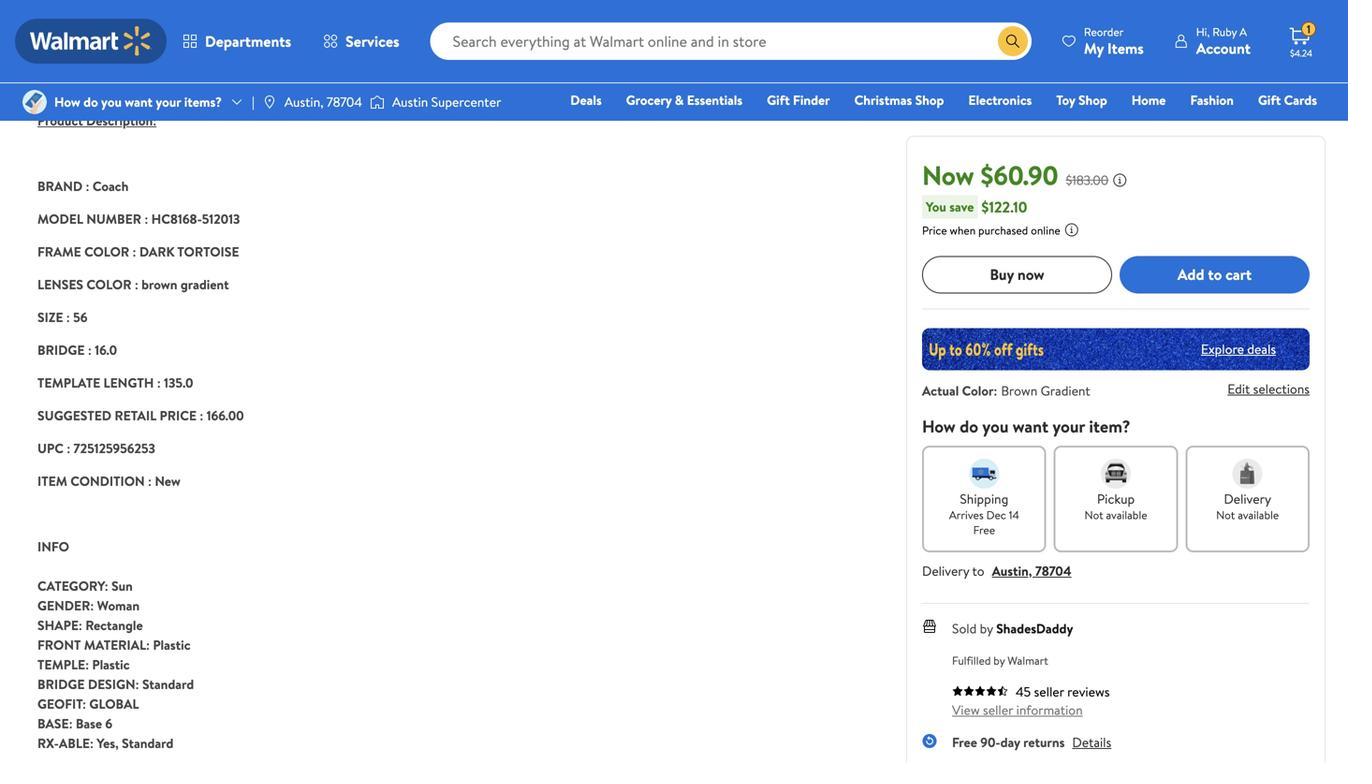 Task type: vqa. For each thing, say whether or not it's contained in the screenshot.
Walmart Homepage icon on the top of the page
no



Task type: describe. For each thing, give the bounding box(es) containing it.
color for lenses
[[87, 275, 132, 294]]

dark
[[139, 243, 175, 261]]

item?
[[1090, 415, 1131, 438]]

45 seller reviews
[[1016, 683, 1110, 701]]

free inside 'shipping arrives dec 14 free'
[[974, 522, 996, 538]]

shop for toy shop
[[1079, 91, 1108, 109]]

reorder my items
[[1084, 24, 1144, 59]]

template
[[37, 374, 100, 392]]

725125956253
[[74, 439, 155, 458]]

add
[[1178, 264, 1205, 285]]

product details
[[37, 58, 135, 78]]

product description:
[[37, 111, 157, 130]]

rx-
[[37, 734, 59, 753]]

electronics link
[[960, 90, 1041, 110]]

category:
[[37, 577, 108, 595]]

upc : 725125956253
[[37, 439, 155, 458]]

actual
[[923, 381, 959, 400]]

gift finder link
[[759, 90, 839, 110]]

explore deals link
[[1194, 332, 1284, 366]]

6
[[105, 715, 113, 733]]

available for pickup
[[1107, 507, 1148, 523]]

: left coach in the left of the page
[[86, 177, 89, 195]]

buy now
[[990, 264, 1045, 285]]

material:
[[84, 636, 150, 654]]

product details image
[[847, 64, 869, 87]]

dec
[[987, 507, 1007, 523]]

delivery for not
[[1224, 490, 1272, 508]]

: left 16.0
[[88, 341, 92, 359]]

now
[[923, 157, 975, 193]]

actual color : brown gradient
[[923, 381, 1091, 400]]

Walmart Site-Wide search field
[[430, 22, 1032, 60]]

 image for austin supercenter
[[370, 93, 385, 111]]

supercenter
[[431, 93, 501, 111]]

frame color : dark tortoise
[[37, 243, 239, 261]]

description:
[[86, 111, 157, 130]]

14
[[1009, 507, 1020, 523]]

4.4222 stars out of 5, based on 45 seller reviews element
[[952, 685, 1009, 697]]

shipping arrives dec 14 free
[[949, 490, 1020, 538]]

to for add
[[1208, 264, 1222, 285]]

you for how do you want your item?
[[983, 415, 1009, 438]]

new
[[155, 472, 181, 490]]

gift finder
[[767, 91, 830, 109]]

: left "dark"
[[133, 243, 136, 261]]

now $60.90
[[923, 157, 1059, 193]]

explore deals
[[1201, 340, 1277, 358]]

geofit:
[[37, 695, 86, 713]]

walmart
[[1008, 653, 1049, 668]]

shipping
[[960, 490, 1009, 508]]

deals
[[1248, 340, 1277, 358]]

how for how do you want your items?
[[54, 93, 80, 111]]

$60.90
[[981, 157, 1059, 193]]

cart
[[1226, 264, 1252, 285]]

deals
[[571, 91, 602, 109]]

size
[[37, 308, 63, 326]]

0 vertical spatial 78704
[[327, 93, 362, 111]]

edit selections
[[1228, 380, 1310, 398]]

design:
[[88, 675, 139, 694]]

hc8168-
[[151, 210, 202, 228]]

hi, ruby a account
[[1197, 24, 1251, 59]]

registry
[[1102, 117, 1150, 135]]

toy shop
[[1057, 91, 1108, 109]]

you for how do you want your items?
[[101, 93, 122, 111]]

front
[[37, 636, 81, 654]]

details
[[93, 58, 135, 78]]

shadesdaddy
[[997, 619, 1074, 638]]

brand
[[37, 177, 83, 195]]

able:
[[59, 734, 94, 753]]

: right upc at the bottom of the page
[[67, 439, 70, 458]]

shape:
[[37, 616, 82, 635]]

gender:
[[37, 597, 94, 615]]

toy
[[1057, 91, 1076, 109]]

global
[[89, 695, 139, 713]]

delivery for to
[[923, 562, 970, 580]]

christmas
[[855, 91, 912, 109]]

buy now button
[[923, 256, 1113, 293]]

you
[[926, 197, 947, 216]]

to for delivery
[[973, 562, 985, 580]]

 image for austin, 78704
[[262, 95, 277, 110]]

coach
[[93, 177, 129, 195]]

essentials
[[687, 91, 743, 109]]

buy
[[990, 264, 1014, 285]]

home
[[1132, 91, 1166, 109]]

0 vertical spatial plastic
[[153, 636, 191, 654]]

austin, 78704 button
[[992, 562, 1072, 580]]

0 vertical spatial austin,
[[285, 93, 324, 111]]

model number : hc8168-512013
[[37, 210, 240, 228]]

details
[[1073, 733, 1112, 751]]

one debit
[[1174, 117, 1238, 135]]

1
[[1307, 21, 1311, 37]]

seller for view
[[983, 701, 1014, 719]]

view
[[952, 701, 980, 719]]

delivery to austin, 78704
[[923, 562, 1072, 580]]

: right price
[[200, 406, 203, 425]]

grocery & essentials
[[626, 91, 743, 109]]

up to sixty percent off deals. shop now. image
[[923, 328, 1310, 370]]

details button
[[1073, 733, 1112, 751]]

reorder
[[1084, 24, 1124, 40]]

when
[[950, 222, 976, 238]]

services
[[346, 31, 400, 52]]

fashion link
[[1182, 90, 1243, 110]]

learn more about strikethrough prices image
[[1113, 173, 1128, 188]]

legal information image
[[1065, 222, 1080, 237]]

: left 56
[[66, 308, 70, 326]]

gift for cards
[[1259, 91, 1282, 109]]

view seller information
[[952, 701, 1083, 719]]

condition
[[70, 472, 145, 490]]



Task type: locate. For each thing, give the bounding box(es) containing it.
0 horizontal spatial not
[[1085, 507, 1104, 523]]

1 horizontal spatial to
[[1208, 264, 1222, 285]]

1 horizontal spatial 78704
[[1036, 562, 1072, 580]]

departments
[[205, 31, 291, 52]]

0 horizontal spatial by
[[980, 619, 994, 638]]

product for product details
[[37, 58, 89, 78]]

1 vertical spatial austin,
[[992, 562, 1033, 580]]

0 horizontal spatial delivery
[[923, 562, 970, 580]]

1 horizontal spatial you
[[983, 415, 1009, 438]]

0 vertical spatial you
[[101, 93, 122, 111]]

: left brown at the right
[[994, 381, 998, 400]]

how up product description:
[[54, 93, 80, 111]]

1 vertical spatial to
[[973, 562, 985, 580]]

1 vertical spatial delivery
[[923, 562, 970, 580]]

0 vertical spatial your
[[156, 93, 181, 111]]

you
[[101, 93, 122, 111], [983, 415, 1009, 438]]

plastic right the material:
[[153, 636, 191, 654]]

512013
[[202, 210, 240, 228]]

0 vertical spatial standard
[[142, 675, 194, 694]]

not down the intent image for pickup
[[1085, 507, 1104, 523]]

color up 56
[[87, 275, 132, 294]]

: left "hc8168-"
[[145, 210, 148, 228]]

do down color on the right of page
[[960, 415, 979, 438]]

gift inside gift cards registry
[[1259, 91, 1282, 109]]

search icon image
[[1006, 34, 1021, 49]]

0 horizontal spatial 78704
[[327, 93, 362, 111]]

how do you want your item?
[[923, 415, 1131, 438]]

1 horizontal spatial not
[[1217, 507, 1236, 523]]

delivery not available
[[1217, 490, 1280, 523]]

your for item?
[[1053, 415, 1085, 438]]

gradient
[[181, 275, 229, 294]]

electronics
[[969, 91, 1032, 109]]

56
[[73, 308, 88, 326]]

product down the walmart image at the top left
[[37, 58, 89, 78]]

gift left finder
[[767, 91, 790, 109]]

0 vertical spatial bridge
[[37, 341, 85, 359]]

available
[[1107, 507, 1148, 523], [1238, 507, 1280, 523]]

available inside delivery not available
[[1238, 507, 1280, 523]]

you save $122.10
[[926, 196, 1028, 217]]

delivery inside delivery not available
[[1224, 490, 1272, 508]]

gift
[[767, 91, 790, 109], [1259, 91, 1282, 109]]

gift cards registry
[[1102, 91, 1318, 135]]

1 vertical spatial want
[[1013, 415, 1049, 438]]

do for how do you want your items?
[[84, 93, 98, 111]]

not down the intent image for delivery
[[1217, 507, 1236, 523]]

pickup
[[1097, 490, 1135, 508]]

1 horizontal spatial delivery
[[1224, 490, 1272, 508]]

1 shop from the left
[[916, 91, 944, 109]]

information
[[1017, 701, 1083, 719]]

to left cart
[[1208, 264, 1222, 285]]

1 not from the left
[[1085, 507, 1104, 523]]

one
[[1174, 117, 1202, 135]]

seller right 45
[[1034, 683, 1065, 701]]

austin, down 14
[[992, 562, 1033, 580]]

shop right toy
[[1079, 91, 1108, 109]]

1 vertical spatial how
[[923, 415, 956, 438]]

sold by shadesdaddy
[[952, 619, 1074, 638]]

1 vertical spatial do
[[960, 415, 979, 438]]

 image left austin
[[370, 93, 385, 111]]

by for fulfilled
[[994, 653, 1005, 668]]

day
[[1001, 733, 1021, 751]]

temple:
[[37, 656, 89, 674]]

0 horizontal spatial available
[[1107, 507, 1148, 523]]

2 bridge from the top
[[37, 675, 85, 694]]

info
[[37, 538, 69, 556]]

shop for christmas shop
[[916, 91, 944, 109]]

fulfilled
[[952, 653, 991, 668]]

0 vertical spatial do
[[84, 93, 98, 111]]

free
[[974, 522, 996, 538], [952, 733, 978, 751]]

by for sold
[[980, 619, 994, 638]]

 image
[[22, 90, 47, 114]]

to left austin, 78704 button
[[973, 562, 985, 580]]

gift left cards
[[1259, 91, 1282, 109]]

walmart image
[[30, 26, 152, 56]]

1 horizontal spatial by
[[994, 653, 1005, 668]]

toy shop link
[[1048, 90, 1116, 110]]

1 vertical spatial you
[[983, 415, 1009, 438]]

not for delivery
[[1217, 507, 1236, 523]]

how down actual
[[923, 415, 956, 438]]

intent image for pickup image
[[1101, 459, 1131, 489]]

how for how do you want your item?
[[923, 415, 956, 438]]

$183.00
[[1066, 171, 1109, 189]]

0 horizontal spatial your
[[156, 93, 181, 111]]

explore
[[1201, 340, 1245, 358]]

your
[[156, 93, 181, 111], [1053, 415, 1085, 438]]

:
[[86, 177, 89, 195], [145, 210, 148, 228], [133, 243, 136, 261], [135, 275, 138, 294], [66, 308, 70, 326], [88, 341, 92, 359], [157, 374, 161, 392], [994, 381, 998, 400], [200, 406, 203, 425], [67, 439, 70, 458], [148, 472, 152, 490]]

0 horizontal spatial how
[[54, 93, 80, 111]]

how
[[54, 93, 80, 111], [923, 415, 956, 438]]

price
[[160, 406, 197, 425]]

0 vertical spatial by
[[980, 619, 994, 638]]

seller for 45
[[1034, 683, 1065, 701]]

1 vertical spatial bridge
[[37, 675, 85, 694]]

price
[[923, 222, 947, 238]]

bridge : 16.0
[[37, 341, 117, 359]]

cards
[[1285, 91, 1318, 109]]

0 horizontal spatial to
[[973, 562, 985, 580]]

one debit link
[[1166, 116, 1246, 136]]

bridge
[[37, 341, 85, 359], [37, 675, 85, 694]]

online
[[1031, 222, 1061, 238]]

you down the actual color : brown gradient
[[983, 415, 1009, 438]]

grocery
[[626, 91, 672, 109]]

1 vertical spatial your
[[1053, 415, 1085, 438]]

90-
[[981, 733, 1001, 751]]

1 vertical spatial free
[[952, 733, 978, 751]]

available inside pickup not available
[[1107, 507, 1148, 523]]

austin supercenter
[[392, 93, 501, 111]]

product
[[37, 58, 89, 78], [37, 111, 83, 130]]

seller down 4.4222 stars out of 5, based on 45 seller reviews element
[[983, 701, 1014, 719]]

Search search field
[[430, 22, 1032, 60]]

0 horizontal spatial seller
[[983, 701, 1014, 719]]

0 vertical spatial delivery
[[1224, 490, 1272, 508]]

shop right christmas
[[916, 91, 944, 109]]

to inside button
[[1208, 264, 1222, 285]]

available down the intent image for pickup
[[1107, 507, 1148, 523]]

0 vertical spatial want
[[125, 93, 153, 111]]

fashion
[[1191, 91, 1234, 109]]

1 gift from the left
[[767, 91, 790, 109]]

item condition : new
[[37, 472, 181, 490]]

1 horizontal spatial  image
[[370, 93, 385, 111]]

color
[[84, 243, 129, 261], [87, 275, 132, 294]]

2 shop from the left
[[1079, 91, 1108, 109]]

plastic up design:
[[92, 656, 130, 674]]

tortoise
[[177, 243, 239, 261]]

registry link
[[1094, 116, 1158, 136]]

: left the 135.0
[[157, 374, 161, 392]]

$122.10
[[982, 196, 1028, 217]]

by right fulfilled
[[994, 653, 1005, 668]]

0 horizontal spatial do
[[84, 93, 98, 111]]

do up product description:
[[84, 93, 98, 111]]

1 horizontal spatial austin,
[[992, 562, 1033, 580]]

want for items?
[[125, 93, 153, 111]]

suggested
[[37, 406, 112, 425]]

free down shipping
[[974, 522, 996, 538]]

standard right yes,
[[122, 734, 174, 753]]

frame
[[37, 243, 81, 261]]

items
[[1108, 38, 1144, 59]]

number
[[86, 210, 141, 228]]

1 horizontal spatial do
[[960, 415, 979, 438]]

0 vertical spatial free
[[974, 522, 996, 538]]

1 horizontal spatial available
[[1238, 507, 1280, 523]]

home link
[[1124, 90, 1175, 110]]

|
[[252, 93, 255, 111]]

135.0
[[164, 374, 193, 392]]

austin, right |
[[285, 93, 324, 111]]

0 vertical spatial color
[[84, 243, 129, 261]]

bridge up geofit:
[[37, 675, 85, 694]]

1 product from the top
[[37, 58, 89, 78]]

1 horizontal spatial your
[[1053, 415, 1085, 438]]

1 horizontal spatial gift
[[1259, 91, 1282, 109]]

0 horizontal spatial you
[[101, 93, 122, 111]]

arrives
[[949, 507, 984, 523]]

166.00
[[207, 406, 244, 425]]

16.0
[[95, 341, 117, 359]]

1 bridge from the top
[[37, 341, 85, 359]]

1 vertical spatial plastic
[[92, 656, 130, 674]]

pickup not available
[[1085, 490, 1148, 523]]

 image right |
[[262, 95, 277, 110]]

grocery & essentials link
[[618, 90, 751, 110]]

78704 down services popup button
[[327, 93, 362, 111]]

not inside pickup not available
[[1085, 507, 1104, 523]]

1 vertical spatial product
[[37, 111, 83, 130]]

0 horizontal spatial gift
[[767, 91, 790, 109]]

 image
[[370, 93, 385, 111], [262, 95, 277, 110]]

0 vertical spatial how
[[54, 93, 80, 111]]

add to cart button
[[1120, 256, 1310, 293]]

not for pickup
[[1085, 507, 1104, 523]]

do for how do you want your item?
[[960, 415, 979, 438]]

78704 up shadesdaddy
[[1036, 562, 1072, 580]]

2 gift from the left
[[1259, 91, 1282, 109]]

: left brown
[[135, 275, 138, 294]]

1 vertical spatial color
[[87, 275, 132, 294]]

available for delivery
[[1238, 507, 1280, 523]]

want down brown at the right
[[1013, 415, 1049, 438]]

not
[[1085, 507, 1104, 523], [1217, 507, 1236, 523]]

color down the 'number' at left top
[[84, 243, 129, 261]]

lenses color : brown gradient
[[37, 275, 229, 294]]

your for items?
[[156, 93, 181, 111]]

0 horizontal spatial shop
[[916, 91, 944, 109]]

bridge inside category: sun gender: woman shape: rectangle front material: plastic temple: plastic bridge design: standard geofit: global base: base 6 rx-able: yes, standard
[[37, 675, 85, 694]]

1 vertical spatial standard
[[122, 734, 174, 753]]

1 vertical spatial by
[[994, 653, 1005, 668]]

view seller information link
[[952, 701, 1083, 719]]

available down the intent image for delivery
[[1238, 507, 1280, 523]]

not inside delivery not available
[[1217, 507, 1236, 523]]

intent image for shipping image
[[970, 459, 1000, 489]]

0 vertical spatial product
[[37, 58, 89, 78]]

1 horizontal spatial plastic
[[153, 636, 191, 654]]

2 available from the left
[[1238, 507, 1280, 523]]

1 horizontal spatial how
[[923, 415, 956, 438]]

lenses
[[37, 275, 83, 294]]

gift for finder
[[767, 91, 790, 109]]

0 vertical spatial to
[[1208, 264, 1222, 285]]

model
[[37, 210, 83, 228]]

standard right design:
[[142, 675, 194, 694]]

suggested retail price : 166.00
[[37, 406, 244, 425]]

1 horizontal spatial shop
[[1079, 91, 1108, 109]]

product for product description:
[[37, 111, 83, 130]]

free left '90-'
[[952, 733, 978, 751]]

your left items? in the top of the page
[[156, 93, 181, 111]]

1 vertical spatial 78704
[[1036, 562, 1072, 580]]

color for frame
[[84, 243, 129, 261]]

selections
[[1254, 380, 1310, 398]]

bridge down size : 56
[[37, 341, 85, 359]]

delivery down the intent image for delivery
[[1224, 490, 1272, 508]]

0 horizontal spatial plastic
[[92, 656, 130, 674]]

product down product details
[[37, 111, 83, 130]]

0 horizontal spatial austin,
[[285, 93, 324, 111]]

woman
[[97, 597, 140, 615]]

: left new
[[148, 472, 152, 490]]

brown
[[142, 275, 177, 294]]

1 available from the left
[[1107, 507, 1148, 523]]

45
[[1016, 683, 1031, 701]]

1 horizontal spatial want
[[1013, 415, 1049, 438]]

my
[[1084, 38, 1104, 59]]

your down gradient
[[1053, 415, 1085, 438]]

delivery down arrives
[[923, 562, 970, 580]]

by
[[980, 619, 994, 638], [994, 653, 1005, 668]]

you up description:
[[101, 93, 122, 111]]

intent image for delivery image
[[1233, 459, 1263, 489]]

austin
[[392, 93, 428, 111]]

0 horizontal spatial  image
[[262, 95, 277, 110]]

by right sold
[[980, 619, 994, 638]]

want for item?
[[1013, 415, 1049, 438]]

debit
[[1205, 117, 1238, 135]]

1 horizontal spatial seller
[[1034, 683, 1065, 701]]

length
[[104, 374, 154, 392]]

want up description:
[[125, 93, 153, 111]]

0 horizontal spatial want
[[125, 93, 153, 111]]

2 product from the top
[[37, 111, 83, 130]]

2 not from the left
[[1217, 507, 1236, 523]]



